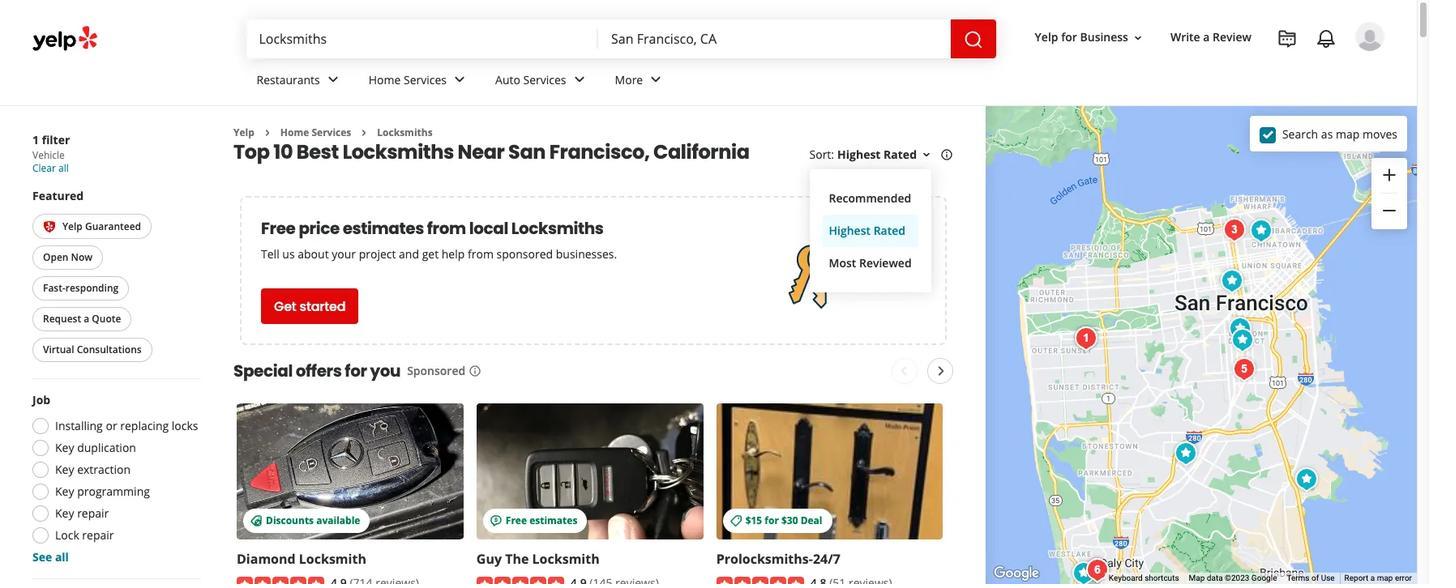 Task type: locate. For each thing, give the bounding box(es) containing it.
Near text field
[[612, 30, 938, 48]]

services for home services's 24 chevron down v2 image
[[404, 72, 447, 87]]

2 vertical spatial a
[[1371, 574, 1376, 583]]

locksmith lyt image
[[1070, 323, 1103, 355], [1070, 323, 1103, 355]]

duplication
[[77, 441, 136, 456]]

24 chevron down v2 image for auto services
[[570, 70, 589, 90]]

most reviewed button
[[823, 248, 919, 280]]

4.9 star rating image
[[237, 577, 324, 585], [477, 577, 564, 585]]

a inside button
[[84, 313, 89, 326]]

all right clear
[[58, 161, 69, 175]]

1 horizontal spatial map
[[1378, 574, 1394, 583]]

abc locksmith sf image
[[1225, 313, 1257, 345]]

key up key repair
[[55, 484, 74, 500]]

sponsored
[[497, 247, 553, 262]]

16 free estimates v2 image
[[490, 515, 503, 528]]

services down find field
[[404, 72, 447, 87]]

locks
[[172, 419, 198, 434]]

key down key duplication
[[55, 463, 74, 478]]

24 chevron down v2 image inside more link
[[647, 70, 666, 90]]

0 vertical spatial estimates
[[343, 218, 424, 240]]

free for price
[[261, 218, 296, 240]]

search as map moves
[[1283, 126, 1398, 142]]

installing
[[55, 419, 103, 434]]

None field
[[259, 30, 586, 48], [612, 30, 938, 48]]

1 horizontal spatial services
[[404, 72, 447, 87]]

yelp right the 16 yelp guaranteed v2 image
[[62, 220, 83, 234]]

started
[[300, 298, 346, 316]]

highest inside button
[[829, 223, 871, 239]]

a for write
[[1204, 30, 1210, 45]]

1 horizontal spatial none field
[[612, 30, 938, 48]]

for left $30
[[765, 514, 779, 528]]

1 horizontal spatial 4.9 star rating image
[[477, 577, 564, 585]]

0 vertical spatial all
[[58, 161, 69, 175]]

$15 for $30 deal link
[[717, 404, 944, 540]]

more
[[615, 72, 643, 87]]

2 24 chevron down v2 image from the left
[[450, 70, 470, 90]]

0 horizontal spatial none field
[[259, 30, 586, 48]]

more link
[[602, 58, 679, 105]]

1 locksmith from the left
[[299, 551, 366, 569]]

0 horizontal spatial a
[[84, 313, 89, 326]]

highest rated inside button
[[829, 223, 906, 239]]

key up lock
[[55, 506, 74, 522]]

services right auto
[[524, 72, 567, 87]]

request
[[43, 313, 81, 326]]

most reviewed
[[829, 256, 912, 271]]

notifications image
[[1317, 29, 1337, 49]]

yelp left the business
[[1035, 30, 1059, 45]]

from down local on the top of page
[[468, 247, 494, 262]]

1 horizontal spatial for
[[765, 514, 779, 528]]

highest for highest rated popup button
[[838, 147, 881, 163]]

from
[[427, 218, 466, 240], [468, 247, 494, 262]]

fast-responding button
[[32, 277, 129, 301]]

recommended button
[[823, 183, 919, 215]]

1 horizontal spatial yelp
[[234, 126, 255, 139]]

home services
[[369, 72, 447, 87], [280, 126, 351, 139]]

key
[[55, 441, 74, 456], [55, 463, 74, 478], [55, 484, 74, 500], [55, 506, 74, 522]]

2 horizontal spatial a
[[1371, 574, 1376, 583]]

all right see
[[55, 550, 69, 566]]

1 vertical spatial map
[[1378, 574, 1394, 583]]

none field find
[[259, 30, 586, 48]]

0 horizontal spatial map
[[1336, 126, 1360, 142]]

0 vertical spatial highest
[[838, 147, 881, 163]]

24 chevron down v2 image inside auto services link
[[570, 70, 589, 90]]

for for yelp
[[1062, 30, 1078, 45]]

discounts available link
[[237, 404, 464, 540]]

home services link left 16 chevron right v2 icon
[[280, 126, 351, 139]]

as
[[1322, 126, 1334, 142]]

yelp
[[1035, 30, 1059, 45], [234, 126, 255, 139], [62, 220, 83, 234]]

rated left 16 chevron down v2 image
[[884, 147, 917, 163]]

free up tell
[[261, 218, 296, 240]]

key for key duplication
[[55, 441, 74, 456]]

0 vertical spatial rated
[[884, 147, 917, 163]]

keyboard shortcuts button
[[1109, 573, 1180, 585]]

highest right sort:
[[838, 147, 881, 163]]

0 horizontal spatial yelp
[[62, 220, 83, 234]]

auto
[[496, 72, 521, 87]]

search image
[[964, 30, 983, 49]]

rated inside button
[[874, 223, 906, 239]]

24 chevron down v2 image left auto
[[450, 70, 470, 90]]

error
[[1396, 574, 1413, 583]]

home services left 16 chevron right v2 icon
[[280, 126, 351, 139]]

get
[[422, 247, 439, 262]]

1 horizontal spatial from
[[468, 247, 494, 262]]

or
[[106, 419, 117, 434]]

4 key from the top
[[55, 506, 74, 522]]

repair down key repair
[[82, 528, 114, 544]]

discounts available
[[266, 514, 360, 528]]

zoom in image
[[1380, 165, 1400, 185]]

0 horizontal spatial estimates
[[343, 218, 424, 240]]

Find text field
[[259, 30, 586, 48]]

open now
[[43, 251, 93, 265]]

highest rated up the recommended
[[838, 147, 917, 163]]

tell
[[261, 247, 280, 262]]

map data ©2023 google
[[1189, 574, 1278, 583]]

for left you
[[345, 360, 367, 383]]

diamond locksmith link
[[237, 551, 366, 569]]

yelp left 16 chevron right v2 image
[[234, 126, 255, 139]]

1 vertical spatial home services
[[280, 126, 351, 139]]

most
[[829, 256, 857, 271]]

highest up most
[[829, 223, 871, 239]]

1 vertical spatial rated
[[874, 223, 906, 239]]

24 chevron down v2 image right 'restaurants'
[[323, 70, 343, 90]]

rated up reviewed
[[874, 223, 906, 239]]

0 vertical spatial home services
[[369, 72, 447, 87]]

yelp for business
[[1035, 30, 1129, 45]]

now
[[71, 251, 93, 265]]

0 horizontal spatial free
[[261, 218, 296, 240]]

request a quote button
[[32, 308, 132, 332]]

yelp for yelp link
[[234, 126, 255, 139]]

1 horizontal spatial home services link
[[356, 58, 483, 105]]

2 horizontal spatial yelp
[[1035, 30, 1059, 45]]

24 chevron down v2 image right more
[[647, 70, 666, 90]]

home
[[369, 72, 401, 87], [280, 126, 309, 139]]

key for key repair
[[55, 506, 74, 522]]

terms of use
[[1287, 574, 1335, 583]]

estimates
[[343, 218, 424, 240], [530, 514, 578, 528]]

projects image
[[1278, 29, 1298, 49]]

guy the locksmith
[[477, 551, 600, 569]]

home inside business categories 'element'
[[369, 72, 401, 87]]

free estimates link
[[477, 404, 704, 540]]

locksmiths up businesses.
[[512, 218, 604, 240]]

24 chevron down v2 image
[[323, 70, 343, 90], [450, 70, 470, 90], [570, 70, 589, 90], [647, 70, 666, 90]]

0 vertical spatial highest rated
[[838, 147, 917, 163]]

0 vertical spatial repair
[[77, 506, 109, 522]]

option group
[[28, 393, 201, 566]]

map right as
[[1336, 126, 1360, 142]]

shortcuts
[[1145, 574, 1180, 583]]

2 locksmith from the left
[[532, 551, 600, 569]]

None search field
[[246, 19, 1000, 58]]

the
[[505, 551, 529, 569]]

restaurants
[[257, 72, 320, 87]]

key duplication
[[55, 441, 136, 456]]

home services link down find field
[[356, 58, 483, 105]]

home services link
[[356, 58, 483, 105], [280, 126, 351, 139]]

request a quote
[[43, 313, 121, 326]]

previous image
[[895, 362, 914, 381]]

quick locksmith image
[[1227, 324, 1259, 357]]

free right 16 free estimates v2 icon
[[506, 514, 527, 528]]

available
[[316, 514, 360, 528]]

california
[[654, 139, 750, 166]]

4.9 star rating image down diamond
[[237, 577, 324, 585]]

4.9 star rating image down the
[[477, 577, 564, 585]]

24 chevron down v2 image for more
[[647, 70, 666, 90]]

filter
[[42, 132, 70, 148]]

a left the quote at left bottom
[[84, 313, 89, 326]]

0 vertical spatial for
[[1062, 30, 1078, 45]]

0 vertical spatial a
[[1204, 30, 1210, 45]]

0 vertical spatial map
[[1336, 126, 1360, 142]]

locksmith down available
[[299, 551, 366, 569]]

free
[[261, 218, 296, 240], [506, 514, 527, 528]]

locksmiths
[[377, 126, 433, 139], [343, 139, 454, 166], [512, 218, 604, 240]]

home down find field
[[369, 72, 401, 87]]

4 24 chevron down v2 image from the left
[[647, 70, 666, 90]]

16 yelp guaranteed v2 image
[[43, 221, 56, 234]]

2 4.9 star rating image from the left
[[477, 577, 564, 585]]

1 vertical spatial estimates
[[530, 514, 578, 528]]

clear all link
[[32, 161, 69, 175]]

highest rated down recommended button
[[829, 223, 906, 239]]

yelp link
[[234, 126, 255, 139]]

services
[[404, 72, 447, 87], [524, 72, 567, 87], [312, 126, 351, 139]]

prolocksmiths-24/7 link
[[717, 551, 841, 569]]

4.9 star rating image for the
[[477, 577, 564, 585]]

2 horizontal spatial services
[[524, 72, 567, 87]]

estimates up project
[[343, 218, 424, 240]]

1 horizontal spatial home services
[[369, 72, 447, 87]]

rated
[[884, 147, 917, 163], [874, 223, 906, 239]]

3 key from the top
[[55, 484, 74, 500]]

home services down find field
[[369, 72, 447, 87]]

1 vertical spatial all
[[55, 550, 69, 566]]

1 horizontal spatial home
[[369, 72, 401, 87]]

0 horizontal spatial 4.9 star rating image
[[237, 577, 324, 585]]

estimates up guy the locksmith on the bottom left
[[530, 514, 578, 528]]

1 vertical spatial highest
[[829, 223, 871, 239]]

0 horizontal spatial from
[[427, 218, 466, 240]]

group
[[1372, 158, 1408, 230]]

1 none field from the left
[[259, 30, 586, 48]]

for left the business
[[1062, 30, 1078, 45]]

offers
[[296, 360, 342, 383]]

about
[[298, 247, 329, 262]]

0 vertical spatial yelp
[[1035, 30, 1059, 45]]

1 vertical spatial repair
[[82, 528, 114, 544]]

2 none field from the left
[[612, 30, 938, 48]]

1 vertical spatial free
[[506, 514, 527, 528]]

1 vertical spatial yelp
[[234, 126, 255, 139]]

map left error
[[1378, 574, 1394, 583]]

for inside button
[[1062, 30, 1078, 45]]

a
[[1204, 30, 1210, 45], [84, 313, 89, 326], [1371, 574, 1376, 583]]

google image
[[990, 564, 1044, 585]]

2 horizontal spatial for
[[1062, 30, 1078, 45]]

a right write
[[1204, 30, 1210, 45]]

1 vertical spatial for
[[345, 360, 367, 383]]

and
[[399, 247, 419, 262]]

free inside the free price estimates from local locksmiths tell us about your project and get help from sponsored businesses.
[[261, 218, 296, 240]]

locksmith down free estimates
[[532, 551, 600, 569]]

©2023
[[1225, 574, 1250, 583]]

highest rated
[[838, 147, 917, 163], [829, 223, 906, 239]]

locksmiths right best
[[343, 139, 454, 166]]

b&b locksmith and security image
[[1082, 555, 1114, 585], [1082, 555, 1114, 585]]

yes locksmith image
[[1216, 265, 1249, 298]]

2 key from the top
[[55, 463, 74, 478]]

repair up lock repair
[[77, 506, 109, 522]]

1 key from the top
[[55, 441, 74, 456]]

1 horizontal spatial locksmith
[[532, 551, 600, 569]]

24 chevron down v2 image inside restaurants link
[[323, 70, 343, 90]]

2 vertical spatial for
[[765, 514, 779, 528]]

1 horizontal spatial free
[[506, 514, 527, 528]]

project
[[359, 247, 396, 262]]

key down installing
[[55, 441, 74, 456]]

from up help at left top
[[427, 218, 466, 240]]

home right 16 chevron right v2 image
[[280, 126, 309, 139]]

0 vertical spatial from
[[427, 218, 466, 240]]

map
[[1189, 574, 1205, 583]]

1 vertical spatial home services link
[[280, 126, 351, 139]]

1 vertical spatial a
[[84, 313, 89, 326]]

home services inside business categories 'element'
[[369, 72, 447, 87]]

1 4.9 star rating image from the left
[[237, 577, 324, 585]]

all inside 1 filter vehicle clear all
[[58, 161, 69, 175]]

1 24 chevron down v2 image from the left
[[323, 70, 343, 90]]

nolan p. image
[[1356, 22, 1385, 51]]

of
[[1312, 574, 1320, 583]]

rated for highest rated popup button
[[884, 147, 917, 163]]

search
[[1283, 126, 1319, 142]]

services left 16 chevron right v2 icon
[[312, 126, 351, 139]]

1 vertical spatial highest rated
[[829, 223, 906, 239]]

repair for key repair
[[77, 506, 109, 522]]

moves
[[1363, 126, 1398, 142]]

you
[[370, 360, 401, 383]]

write a review link
[[1165, 23, 1259, 52]]

0 horizontal spatial services
[[312, 126, 351, 139]]

2 vertical spatial yelp
[[62, 220, 83, 234]]

diamond locksmith
[[237, 551, 366, 569]]

yelp inside "user actions" element
[[1035, 30, 1059, 45]]

1 horizontal spatial a
[[1204, 30, 1210, 45]]

prolocksmiths-
[[717, 551, 813, 569]]

24 chevron down v2 image right auto services
[[570, 70, 589, 90]]

0 vertical spatial free
[[261, 218, 296, 240]]

a right report at right bottom
[[1371, 574, 1376, 583]]

business
[[1081, 30, 1129, 45]]

quote
[[92, 313, 121, 326]]

yelp guaranteed
[[62, 220, 141, 234]]

0 horizontal spatial home
[[280, 126, 309, 139]]

map for error
[[1378, 574, 1394, 583]]

16 deal v2 image
[[730, 515, 743, 528]]

0 horizontal spatial for
[[345, 360, 367, 383]]

0 vertical spatial home
[[369, 72, 401, 87]]

3 24 chevron down v2 image from the left
[[570, 70, 589, 90]]

0 horizontal spatial locksmith
[[299, 551, 366, 569]]

yelp inside featured group
[[62, 220, 83, 234]]



Task type: vqa. For each thing, say whether or not it's contained in the screenshot.
the "Restaurants"
yes



Task type: describe. For each thing, give the bounding box(es) containing it.
free estimates
[[506, 514, 578, 528]]

10
[[274, 139, 293, 166]]

installing or replacing locks
[[55, 419, 198, 434]]

16 chevron right v2 image
[[358, 126, 371, 139]]

your
[[332, 247, 356, 262]]

24 chevron down v2 image for restaurants
[[323, 70, 343, 90]]

sort:
[[810, 147, 835, 163]]

$15
[[746, 514, 763, 528]]

responding
[[65, 282, 119, 296]]

see all
[[32, 550, 69, 566]]

guy
[[477, 551, 502, 569]]

zoom out image
[[1380, 201, 1400, 221]]

1 horizontal spatial estimates
[[530, 514, 578, 528]]

a for request
[[84, 313, 89, 326]]

guaranteed
[[85, 220, 141, 234]]

free price estimates from local locksmiths image
[[772, 236, 853, 317]]

business categories element
[[244, 58, 1385, 105]]

0 horizontal spatial home services link
[[280, 126, 351, 139]]

price
[[299, 218, 340, 240]]

report a map error
[[1345, 574, 1413, 583]]

1 vertical spatial from
[[468, 247, 494, 262]]

report a map error link
[[1345, 574, 1413, 583]]

data
[[1207, 574, 1223, 583]]

highest for highest rated button on the right top of the page
[[829, 223, 871, 239]]

fast-
[[43, 282, 66, 296]]

key extraction
[[55, 463, 131, 478]]

1
[[32, 132, 39, 148]]

write
[[1171, 30, 1201, 45]]

24 chevron down v2 image for home services
[[450, 70, 470, 90]]

replacing
[[120, 419, 169, 434]]

user actions element
[[1022, 20, 1408, 120]]

key for key extraction
[[55, 463, 74, 478]]

terms of use link
[[1287, 574, 1335, 583]]

key programming
[[55, 484, 150, 500]]

terms
[[1287, 574, 1310, 583]]

1 vertical spatial home
[[280, 126, 309, 139]]

locksmiths inside the free price estimates from local locksmiths tell us about your project and get help from sponsored businesses.
[[512, 218, 604, 240]]

16 chevron right v2 image
[[261, 126, 274, 139]]

keyboard shortcuts
[[1109, 574, 1180, 583]]

get
[[274, 298, 296, 316]]

best
[[297, 139, 339, 166]]

review
[[1213, 30, 1252, 45]]

a for report
[[1371, 574, 1376, 583]]

for for $15
[[765, 514, 779, 528]]

near
[[458, 139, 505, 166]]

get started button
[[261, 289, 359, 325]]

rated for highest rated button on the right top of the page
[[874, 223, 906, 239]]

4.8 star rating image
[[717, 577, 804, 585]]

special offers for you
[[234, 360, 401, 383]]

map for moves
[[1336, 126, 1360, 142]]

clear
[[32, 161, 56, 175]]

0 horizontal spatial home services
[[280, 126, 351, 139]]

services for 24 chevron down v2 image inside auto services link
[[524, 72, 567, 87]]

guy the locksmith link
[[477, 551, 600, 569]]

job
[[32, 393, 50, 408]]

16 info v2 image
[[941, 149, 954, 162]]

help
[[442, 247, 465, 262]]

free for estimates
[[506, 514, 527, 528]]

pickbuster locksmith image
[[1229, 354, 1261, 386]]

auto services
[[496, 72, 567, 87]]

us
[[282, 247, 295, 262]]

0 vertical spatial home services link
[[356, 58, 483, 105]]

see
[[32, 550, 52, 566]]

highest rated button
[[823, 215, 919, 248]]

free price estimates from local locksmiths tell us about your project and get help from sponsored businesses.
[[261, 218, 617, 262]]

prolocksmiths-24/7
[[717, 551, 841, 569]]

write a review
[[1171, 30, 1252, 45]]

keyboard
[[1109, 574, 1143, 583]]

top 10 best locksmiths near san francisco, california
[[234, 139, 750, 166]]

yelp for yelp for business
[[1035, 30, 1059, 45]]

vehicle
[[32, 148, 65, 162]]

$30
[[782, 514, 798, 528]]

yelp guaranteed button
[[32, 214, 152, 240]]

recommended
[[829, 191, 912, 206]]

restaurants link
[[244, 58, 356, 105]]

fast-responding
[[43, 282, 119, 296]]

francisco,
[[550, 139, 650, 166]]

davis duong locksmith image
[[1246, 215, 1278, 247]]

highest rated for highest rated popup button
[[838, 147, 917, 163]]

virtual consultations button
[[32, 339, 152, 363]]

businesses.
[[556, 247, 617, 262]]

deal
[[801, 514, 823, 528]]

1 filter vehicle clear all
[[32, 132, 70, 175]]

estimates inside the free price estimates from local locksmiths tell us about your project and get help from sponsored businesses.
[[343, 218, 424, 240]]

diamond
[[237, 551, 296, 569]]

open
[[43, 251, 68, 265]]

programming
[[77, 484, 150, 500]]

discounts
[[266, 514, 314, 528]]

16 discount available v2 image
[[250, 515, 263, 528]]

yelp for business button
[[1029, 23, 1152, 52]]

lock
[[55, 528, 79, 544]]

locksmiths link
[[377, 126, 433, 139]]

see all button
[[32, 550, 69, 566]]

get started
[[274, 298, 346, 316]]

local
[[469, 218, 508, 240]]

guy the locksmith image
[[1068, 558, 1101, 585]]

key for key programming
[[55, 484, 74, 500]]

use
[[1322, 574, 1335, 583]]

next image
[[932, 362, 952, 381]]

map region
[[798, 57, 1421, 585]]

reviewed
[[860, 256, 912, 271]]

lock repair
[[55, 528, 114, 544]]

prolocksmiths 24/7 image
[[1291, 464, 1324, 496]]

highest rated button
[[838, 147, 933, 163]]

featured
[[32, 188, 84, 204]]

highest rated for highest rated button on the right top of the page
[[829, 223, 906, 239]]

locksmiths right 16 chevron right v2 icon
[[377, 126, 433, 139]]

$15 for $30 deal
[[746, 514, 823, 528]]

repair for lock repair
[[82, 528, 114, 544]]

option group containing job
[[28, 393, 201, 566]]

nlv lock & safe image
[[1219, 214, 1251, 247]]

yelp for yelp guaranteed
[[62, 220, 83, 234]]

16 chevron down v2 image
[[1132, 31, 1145, 44]]

none field near
[[612, 30, 938, 48]]

16 chevron down v2 image
[[920, 149, 933, 162]]

marios locksmith image
[[1170, 438, 1203, 470]]

16 info v2 image
[[469, 365, 482, 378]]

consultations
[[77, 343, 142, 357]]

4.9 star rating image for locksmith
[[237, 577, 324, 585]]

featured group
[[29, 188, 201, 366]]



